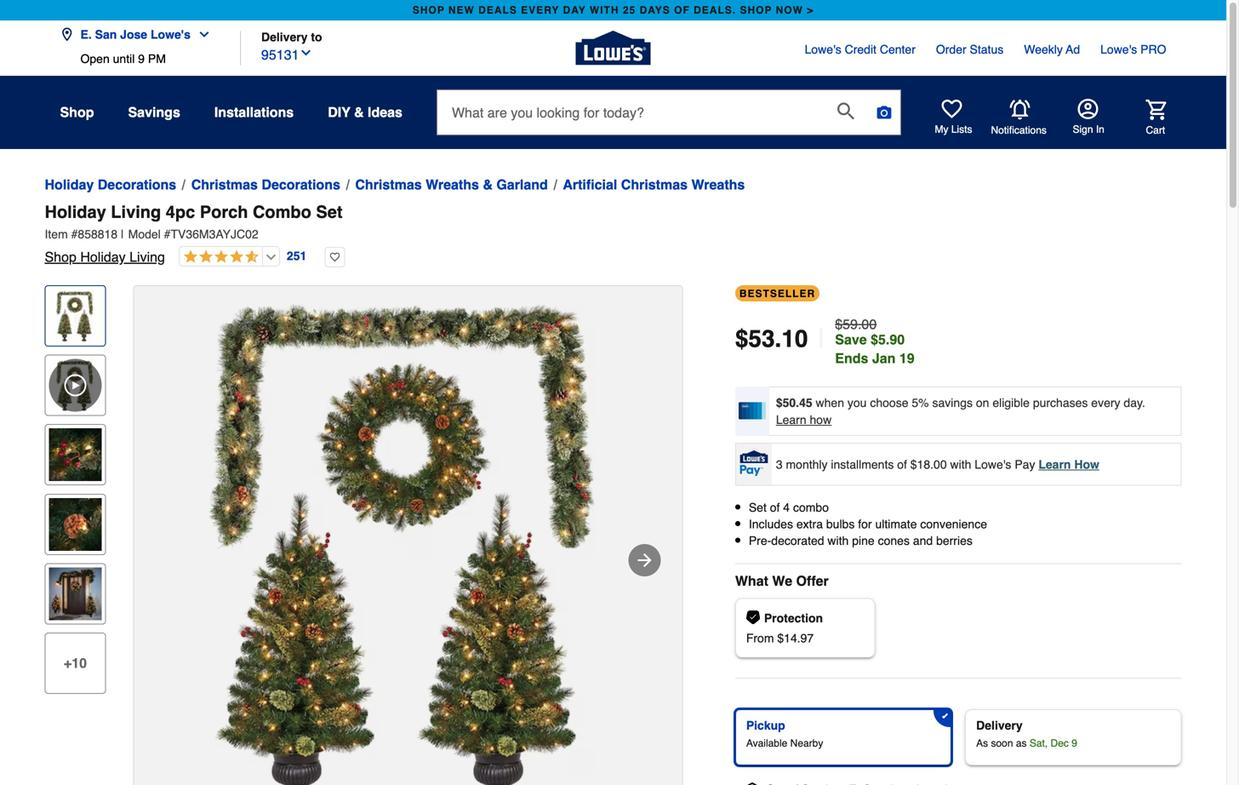 Task type: locate. For each thing, give the bounding box(es) containing it.
$59.00
[[836, 316, 877, 332]]

option group
[[729, 702, 1189, 772]]

0 horizontal spatial set
[[316, 202, 343, 222]]

soon
[[992, 737, 1014, 749]]

of left $18.00
[[898, 458, 908, 471]]

0 vertical spatial delivery
[[261, 30, 308, 44]]

0 horizontal spatial christmas
[[191, 177, 258, 192]]

1 horizontal spatial christmas
[[355, 177, 422, 192]]

holiday
[[45, 177, 94, 192], [45, 202, 106, 222], [80, 249, 126, 265]]

1 vertical spatial 9
[[1072, 737, 1078, 749]]

my lists
[[935, 123, 973, 135]]

camera image
[[876, 104, 893, 121]]

lowe's inside e. san jose lowe's button
[[151, 28, 191, 41]]

3
[[777, 458, 783, 471]]

to
[[311, 30, 322, 44]]

4
[[784, 501, 790, 514]]

living down the model
[[130, 249, 165, 265]]

95131 button
[[261, 43, 313, 65]]

my lists link
[[935, 99, 973, 136]]

shop left the new on the left
[[413, 4, 445, 16]]

open until 9 pm
[[80, 52, 166, 66]]

christmas up porch
[[191, 177, 258, 192]]

3 monthly installments of $18.00 with lowe's pay learn how
[[777, 458, 1100, 471]]

decorations inside "link"
[[262, 177, 341, 192]]

purchases
[[1034, 396, 1089, 410]]

lowe's pro
[[1101, 43, 1167, 56]]

& inside button
[[354, 104, 364, 120]]

shop for shop
[[60, 104, 94, 120]]

save
[[836, 332, 867, 347]]

tv36m3ayjc02
[[171, 227, 259, 241]]

0 vertical spatial |
[[121, 227, 124, 241]]

1 horizontal spatial 9
[[1072, 737, 1078, 749]]

shop down "open"
[[60, 104, 94, 120]]

holiday for decorations
[[45, 177, 94, 192]]

None search field
[[437, 89, 902, 149]]

notifications
[[992, 124, 1047, 136]]

holiday living  #tv36m3ayjc02 - thumbnail4 image
[[49, 567, 102, 620]]

lowe's left credit at the right
[[805, 43, 842, 56]]

save $5.90 ends jan 19
[[836, 332, 915, 366]]

| left the model
[[121, 227, 124, 241]]

christmas for christmas wreaths & garland
[[355, 177, 422, 192]]

from
[[747, 631, 775, 645]]

savings
[[128, 104, 180, 120]]

shop
[[60, 104, 94, 120], [45, 249, 77, 265]]

delivery up soon
[[977, 719, 1023, 732]]

19
[[900, 350, 915, 366]]

set up 'heart outline' icon
[[316, 202, 343, 222]]

eligible
[[993, 396, 1030, 410]]

1 horizontal spatial decorations
[[262, 177, 341, 192]]

holiday decorations link
[[45, 175, 176, 195]]

0 vertical spatial holiday
[[45, 177, 94, 192]]

0 vertical spatial 9
[[138, 52, 145, 66]]

0 horizontal spatial learn
[[777, 413, 807, 427]]

item
[[45, 227, 68, 241]]

with right $18.00
[[951, 458, 972, 471]]

# right the model
[[164, 227, 171, 241]]

1 horizontal spatial |
[[819, 324, 825, 353]]

lowe's pro link
[[1101, 41, 1167, 58]]

858818
[[78, 227, 118, 241]]

1 horizontal spatial shop
[[740, 4, 773, 16]]

1 # from the left
[[71, 227, 78, 241]]

1 horizontal spatial delivery
[[977, 719, 1023, 732]]

nearby
[[791, 737, 824, 749]]

0 vertical spatial living
[[111, 202, 161, 222]]

decorated
[[772, 534, 825, 548]]

living up the model
[[111, 202, 161, 222]]

0 vertical spatial of
[[898, 458, 908, 471]]

lowe's left the pro
[[1101, 43, 1138, 56]]

251
[[287, 249, 307, 263]]

2 wreaths from the left
[[692, 177, 745, 192]]

shop new deals every day with 25 days of deals. shop now > link
[[409, 0, 818, 20]]

search image
[[838, 102, 855, 119]]

9 right dec
[[1072, 737, 1078, 749]]

shop left now at the top right of page
[[740, 4, 773, 16]]

1 horizontal spatial of
[[898, 458, 908, 471]]

1 vertical spatial &
[[483, 177, 493, 192]]

of
[[675, 4, 690, 16]]

1 vertical spatial |
[[819, 324, 825, 353]]

1 vertical spatial learn
[[1039, 458, 1072, 471]]

shop
[[413, 4, 445, 16], [740, 4, 773, 16]]

convenience
[[921, 517, 988, 531]]

shop for shop holiday living
[[45, 249, 77, 265]]

decorations up the combo
[[262, 177, 341, 192]]

of left 4
[[770, 501, 780, 514]]

1 horizontal spatial learn
[[1039, 458, 1072, 471]]

0 vertical spatial shop
[[60, 104, 94, 120]]

learn down $50.45
[[777, 413, 807, 427]]

berries
[[937, 534, 973, 548]]

with
[[590, 4, 620, 16]]

1 vertical spatial shop
[[45, 249, 77, 265]]

0 vertical spatial set
[[316, 202, 343, 222]]

shop down "item"
[[45, 249, 77, 265]]

christmas for christmas decorations
[[191, 177, 258, 192]]

& right diy
[[354, 104, 364, 120]]

option group containing pickup
[[729, 702, 1189, 772]]

delivery inside delivery as soon as sat, dec 9
[[977, 719, 1023, 732]]

2 decorations from the left
[[262, 177, 341, 192]]

holiday living  #tv36m3ayjc02 - thumbnail3 image
[[49, 498, 102, 551]]

& left the garland
[[483, 177, 493, 192]]

location image
[[60, 28, 74, 41]]

0 vertical spatial with
[[951, 458, 972, 471]]

in
[[1097, 123, 1105, 135]]

installations
[[214, 104, 294, 120]]

1 vertical spatial delivery
[[977, 719, 1023, 732]]

status
[[970, 43, 1004, 56]]

2 christmas from the left
[[355, 177, 422, 192]]

delivery up the "95131"
[[261, 30, 308, 44]]

lowe's home improvement account image
[[1079, 99, 1099, 119]]

0 vertical spatial &
[[354, 104, 364, 120]]

decorations
[[98, 177, 176, 192], [262, 177, 341, 192]]

learn right the pay
[[1039, 458, 1072, 471]]

with down the bulbs
[[828, 534, 849, 548]]

holiday for living
[[45, 202, 106, 222]]

open
[[80, 52, 110, 66]]

1 vertical spatial of
[[770, 501, 780, 514]]

we
[[773, 573, 793, 589]]

lowe's credit center
[[805, 43, 916, 56]]

1 christmas from the left
[[191, 177, 258, 192]]

| right 10
[[819, 324, 825, 353]]

&
[[354, 104, 364, 120], [483, 177, 493, 192]]

1 vertical spatial holiday
[[45, 202, 106, 222]]

3 christmas from the left
[[621, 177, 688, 192]]

5%
[[912, 396, 930, 410]]

lowe's credit center link
[[805, 41, 916, 58]]

set
[[316, 202, 343, 222], [749, 501, 767, 514]]

1 vertical spatial set
[[749, 501, 767, 514]]

arrow right image
[[635, 550, 655, 571]]

savings
[[933, 396, 973, 410]]

lowe's home improvement lists image
[[942, 99, 963, 119]]

chevron down image
[[299, 46, 313, 60]]

0 horizontal spatial &
[[354, 104, 364, 120]]

decorations up the model
[[98, 177, 176, 192]]

2 horizontal spatial christmas
[[621, 177, 688, 192]]

artificial christmas wreaths
[[563, 177, 745, 192]]

set up includes
[[749, 501, 767, 514]]

$ 53 . 10
[[736, 325, 809, 353]]

set inside set of 4 combo includes extra bulbs for ultimate convenience pre-decorated with pine cones and berries
[[749, 501, 767, 514]]

9 inside delivery as soon as sat, dec 9
[[1072, 737, 1078, 749]]

0 horizontal spatial of
[[770, 501, 780, 514]]

1 horizontal spatial &
[[483, 177, 493, 192]]

as
[[1017, 737, 1027, 749]]

wreaths
[[426, 177, 479, 192], [692, 177, 745, 192]]

ad
[[1067, 43, 1081, 56]]

1 decorations from the left
[[98, 177, 176, 192]]

0 horizontal spatial |
[[121, 227, 124, 241]]

1 horizontal spatial set
[[749, 501, 767, 514]]

lists
[[952, 123, 973, 135]]

savings button
[[128, 97, 180, 128]]

christmas inside artificial christmas wreaths link
[[621, 177, 688, 192]]

0 horizontal spatial shop
[[413, 4, 445, 16]]

christmas inside christmas decorations "link"
[[191, 177, 258, 192]]

christmas right artificial
[[621, 177, 688, 192]]

1 shop from the left
[[413, 4, 445, 16]]

0 vertical spatial learn
[[777, 413, 807, 427]]

0 horizontal spatial #
[[71, 227, 78, 241]]

2 shop from the left
[[740, 4, 773, 16]]

1 vertical spatial with
[[828, 534, 849, 548]]

0 horizontal spatial delivery
[[261, 30, 308, 44]]

0 horizontal spatial wreaths
[[426, 177, 479, 192]]

0 horizontal spatial with
[[828, 534, 849, 548]]

1 horizontal spatial wreaths
[[692, 177, 745, 192]]

cart
[[1147, 124, 1166, 136]]

learn how link
[[1039, 458, 1100, 471]]

lowe's up 'pm'
[[151, 28, 191, 41]]

weekly ad
[[1025, 43, 1081, 56]]

# right "item"
[[71, 227, 78, 241]]

holiday decorations
[[45, 177, 176, 192]]

day.
[[1124, 396, 1146, 410]]

my
[[935, 123, 949, 135]]

weekly ad link
[[1025, 41, 1081, 58]]

holiday inside holiday living 4pc porch combo set item # 858818 | model # tv36m3ayjc02
[[45, 202, 106, 222]]

| inside holiday living 4pc porch combo set item # 858818 | model # tv36m3ayjc02
[[121, 227, 124, 241]]

2 # from the left
[[164, 227, 171, 241]]

0 horizontal spatial decorations
[[98, 177, 176, 192]]

1 horizontal spatial #
[[164, 227, 171, 241]]

as
[[977, 737, 989, 749]]

available
[[747, 737, 788, 749]]

every
[[1092, 396, 1121, 410]]

christmas down ideas
[[355, 177, 422, 192]]

every
[[521, 4, 560, 16]]

what
[[736, 573, 769, 589]]

4.6 stars image
[[180, 250, 259, 265]]

until
[[113, 52, 135, 66]]

christmas inside christmas wreaths & garland link
[[355, 177, 422, 192]]

9 left 'pm'
[[138, 52, 145, 66]]



Task type: vqa. For each thing, say whether or not it's contained in the screenshot.
Shop Holiday Living at the top
yes



Task type: describe. For each thing, give the bounding box(es) containing it.
sat,
[[1030, 737, 1049, 749]]

lowes pay logo image
[[737, 450, 771, 476]]

pay
[[1015, 458, 1036, 471]]

dec
[[1051, 737, 1070, 749]]

$18.00
[[911, 458, 947, 471]]

bestseller
[[740, 288, 816, 300]]

$
[[736, 325, 749, 353]]

learn inside '$50.45 when you choose 5% savings on eligible purchases every day. learn how'
[[777, 413, 807, 427]]

diy & ideas button
[[328, 97, 403, 128]]

Search Query text field
[[438, 90, 824, 135]]

artificial
[[563, 177, 618, 192]]

christmas wreaths & garland
[[355, 177, 548, 192]]

bulbs
[[827, 517, 855, 531]]

artificial christmas wreaths link
[[563, 175, 745, 195]]

order status link
[[937, 41, 1004, 58]]

center
[[880, 43, 916, 56]]

living inside holiday living 4pc porch combo set item # 858818 | model # tv36m3ayjc02
[[111, 202, 161, 222]]

credit
[[845, 43, 877, 56]]

pickup image
[[746, 782, 759, 785]]

e. san jose lowe's button
[[60, 17, 218, 52]]

lowe's home improvement notification center image
[[1010, 99, 1031, 120]]

jose
[[120, 28, 147, 41]]

protection plan filled image
[[747, 610, 760, 624]]

choose
[[871, 396, 909, 410]]

heart outline image
[[325, 247, 345, 267]]

diy & ideas
[[328, 104, 403, 120]]

pm
[[148, 52, 166, 66]]

san
[[95, 28, 117, 41]]

1 vertical spatial living
[[130, 249, 165, 265]]

porch
[[200, 202, 248, 222]]

$50.45
[[777, 396, 813, 410]]

+10
[[64, 655, 87, 671]]

$14.97
[[778, 631, 814, 645]]

holiday living 4pc porch combo set item # 858818 | model # tv36m3ayjc02
[[45, 202, 343, 241]]

lowe's inside lowe's credit center link
[[805, 43, 842, 56]]

shop new deals every day with 25 days of deals. shop now >
[[413, 4, 814, 16]]

sign in
[[1073, 123, 1105, 135]]

pre-
[[749, 534, 772, 548]]

day
[[563, 4, 586, 16]]

now
[[776, 4, 804, 16]]

holiday living  #tv36m3ayjc02 - thumbnail2 image
[[49, 429, 102, 481]]

lowe's left the pay
[[975, 458, 1012, 471]]

set of 4 combo includes extra bulbs for ultimate convenience pre-decorated with pine cones and berries
[[749, 501, 988, 548]]

set inside holiday living 4pc porch combo set item # 858818 | model # tv36m3ayjc02
[[316, 202, 343, 222]]

delivery for as
[[977, 719, 1023, 732]]

25
[[623, 4, 636, 16]]

cart button
[[1123, 99, 1167, 137]]

item number 8 5 8 8 1 8 and model number t v 3 6 m 3 a y j c 0 2 element
[[45, 226, 1182, 243]]

model
[[128, 227, 161, 241]]

combo
[[253, 202, 312, 222]]

of inside set of 4 combo includes extra bulbs for ultimate convenience pre-decorated with pine cones and berries
[[770, 501, 780, 514]]

4pc
[[166, 202, 195, 222]]

for
[[859, 517, 873, 531]]

e. san jose lowe's
[[80, 28, 191, 41]]

ideas
[[368, 104, 403, 120]]

holiday living  #tv36m3ayjc02 image
[[134, 286, 683, 785]]

e.
[[80, 28, 92, 41]]

you
[[848, 396, 867, 410]]

how
[[1075, 458, 1100, 471]]

deals
[[479, 4, 518, 16]]

learn how button
[[777, 411, 832, 428]]

pickup available nearby
[[747, 719, 824, 749]]

protection
[[765, 611, 824, 625]]

pro
[[1141, 43, 1167, 56]]

53
[[749, 325, 775, 353]]

garland
[[497, 177, 548, 192]]

lowe's home improvement cart image
[[1147, 99, 1167, 120]]

order
[[937, 43, 967, 56]]

new
[[449, 4, 475, 16]]

and
[[914, 534, 934, 548]]

includes
[[749, 517, 794, 531]]

deals.
[[694, 4, 737, 16]]

sign
[[1073, 123, 1094, 135]]

1 horizontal spatial with
[[951, 458, 972, 471]]

installments
[[832, 458, 894, 471]]

$50.45 when you choose 5% savings on eligible purchases every day. learn how
[[777, 396, 1146, 427]]

delivery for to
[[261, 30, 308, 44]]

delivery to
[[261, 30, 322, 44]]

chevron down image
[[191, 28, 211, 41]]

how
[[810, 413, 832, 427]]

lowe's home improvement logo image
[[576, 11, 651, 86]]

extra
[[797, 517, 823, 531]]

0 horizontal spatial 9
[[138, 52, 145, 66]]

2 vertical spatial holiday
[[80, 249, 126, 265]]

weekly
[[1025, 43, 1064, 56]]

$5.90
[[871, 332, 905, 347]]

christmas wreaths & garland link
[[355, 175, 548, 195]]

holiday living  #tv36m3ayjc02 - thumbnail image
[[49, 290, 102, 342]]

ultimate
[[876, 517, 918, 531]]

delivery as soon as sat, dec 9
[[977, 719, 1078, 749]]

>
[[808, 4, 814, 16]]

lowe's inside lowe's pro link
[[1101, 43, 1138, 56]]

decorations for christmas decorations
[[262, 177, 341, 192]]

what we offer
[[736, 573, 829, 589]]

christmas decorations
[[191, 177, 341, 192]]

combo
[[794, 501, 829, 514]]

1 wreaths from the left
[[426, 177, 479, 192]]

jan
[[873, 350, 896, 366]]

decorations for holiday decorations
[[98, 177, 176, 192]]

sign in button
[[1073, 99, 1105, 136]]

10
[[782, 325, 809, 353]]

when
[[816, 396, 845, 410]]

+10 button
[[45, 633, 106, 694]]

with inside set of 4 combo includes extra bulbs for ultimate convenience pre-decorated with pine cones and berries
[[828, 534, 849, 548]]



